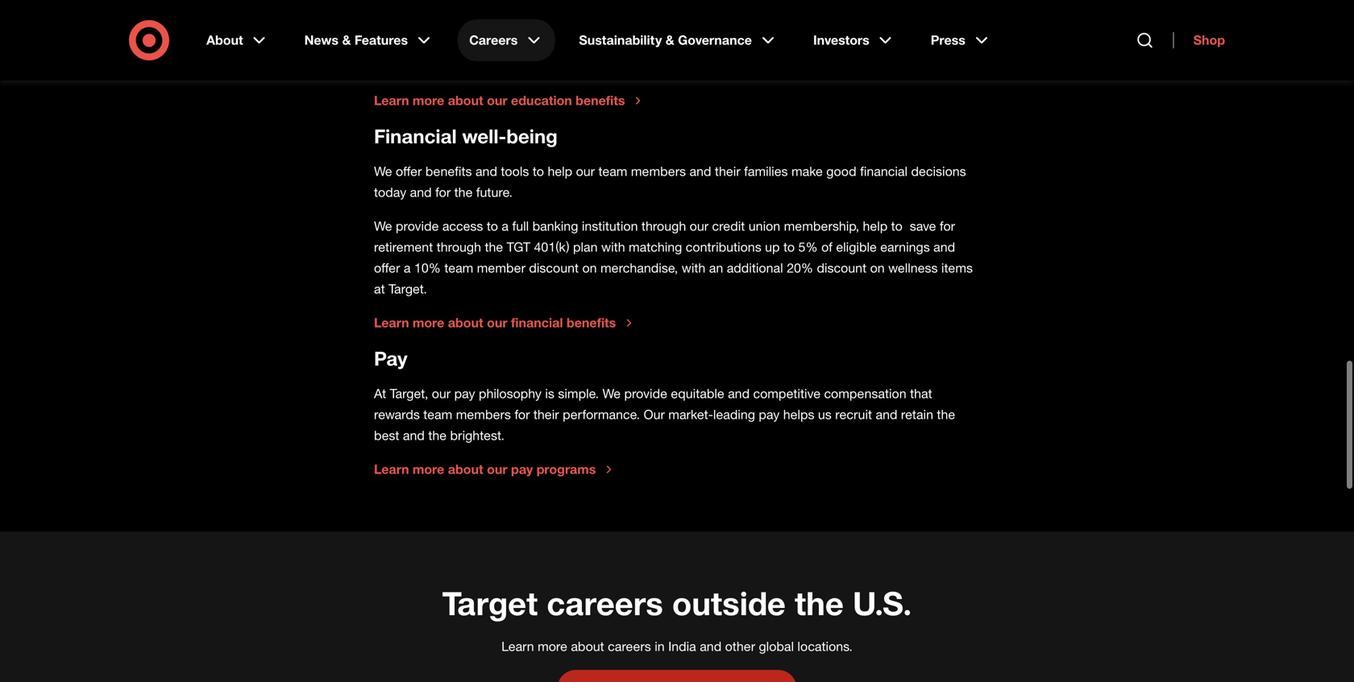 Task type: vqa. For each thing, say whether or not it's contained in the screenshot.
in
yes



Task type: describe. For each thing, give the bounding box(es) containing it.
of
[[822, 239, 833, 255]]

up
[[765, 239, 780, 255]]

plan
[[573, 239, 598, 255]]

pay
[[374, 347, 418, 370]]

be
[[704, 17, 720, 33]]

equitable
[[671, 386, 724, 402]]

0 vertical spatial through
[[642, 218, 686, 234]]

earnings
[[881, 239, 930, 255]]

retirement
[[374, 239, 433, 255]]

additional
[[727, 260, 783, 276]]

tuition-
[[523, 38, 563, 54]]

and inside the we provide access to a full banking institution through our credit union membership, help to  save for retirement through the tgt 401(k) plan with matching contributions up to 5% of eligible earnings and offer a 10% team member discount on merchandise, with an additional 20% discount on wellness items at target.
[[934, 239, 955, 255]]

benefits up simple.
[[567, 315, 616, 331]]

team inside we offer benefits and tools to help our team members and their families make good financial decisions today and for the future.
[[599, 164, 628, 179]]

their inside we offer benefits and tools to help our team members and their families make good financial decisions today and for the future.
[[715, 164, 741, 179]]

from
[[636, 38, 662, 54]]

best
[[374, 428, 399, 444]]

access inside target offers industry-leading education assistance benefits to support continuous learning as our team members build skills for a lifetime. through our dream to be program, in partnership with guild, team members have access to tuition-free options from 250 business-aligned programs across more than 40 schools.
[[463, 38, 504, 54]]

target careers outside the u.s.
[[442, 584, 912, 624]]

target for target offers industry-leading education assistance benefits to support continuous learning as our team members build skills for a lifetime. through our dream to be program, in partnership with guild, team members have access to tuition-free options from 250 business-aligned programs across more than 40 schools.
[[374, 0, 409, 12]]

sustainability
[[579, 32, 662, 48]]

offers
[[413, 0, 446, 12]]

press
[[931, 32, 966, 48]]

than
[[927, 38, 952, 54]]

performance.
[[563, 407, 640, 423]]

the inside we offer benefits and tools to help our team members and their families make good financial decisions today and for the future.
[[454, 185, 473, 200]]

2 vertical spatial with
[[682, 260, 706, 276]]

shop
[[1194, 32, 1225, 48]]

us
[[818, 407, 832, 423]]

learn more about our pay programs
[[374, 462, 596, 478]]

their inside at target, our pay philosophy is simple. we provide equitable and competitive compensation that rewards team members for their performance. our market-leading pay helps us recruit and retain the best and the brightest.
[[534, 407, 559, 423]]

tgt
[[507, 239, 531, 255]]

0 horizontal spatial in
[[655, 639, 665, 655]]

decisions
[[911, 164, 966, 179]]

more for learn more about our education benefits
[[413, 93, 444, 108]]

lifetime.
[[525, 17, 570, 33]]

401(k)
[[534, 239, 570, 255]]

the inside the we provide access to a full banking institution through our credit union membership, help to  save for retirement through the tgt 401(k) plan with matching contributions up to 5% of eligible earnings and offer a 10% team member discount on merchandise, with an additional 20% discount on wellness items at target.
[[485, 239, 503, 255]]

careers
[[469, 32, 518, 48]]

and down compensation
[[876, 407, 898, 423]]

through
[[573, 17, 621, 33]]

institution
[[582, 218, 638, 234]]

with inside target offers industry-leading education assistance benefits to support continuous learning as our team members build skills for a lifetime. through our dream to be program, in partnership with guild, team members have access to tuition-free options from 250 business-aligned programs across more than 40 schools.
[[863, 17, 886, 33]]

for inside we offer benefits and tools to help our team members and their families make good financial decisions today and for the future.
[[435, 185, 451, 200]]

provide inside at target, our pay philosophy is simple. we provide equitable and competitive compensation that rewards team members for their performance. our market-leading pay helps us recruit and retain the best and the brightest.
[[624, 386, 667, 402]]

india
[[668, 639, 696, 655]]

learn more about our education benefits link
[[374, 93, 645, 109]]

about
[[206, 32, 243, 48]]

leading inside target offers industry-leading education assistance benefits to support continuous learning as our team members build skills for a lifetime. through our dream to be program, in partnership with guild, team members have access to tuition-free options from 250 business-aligned programs across more than 40 schools.
[[501, 0, 543, 12]]

careers link
[[458, 19, 555, 61]]

1 vertical spatial a
[[502, 218, 509, 234]]

families
[[744, 164, 788, 179]]

future.
[[476, 185, 513, 200]]

financial inside we offer benefits and tools to help our team members and their families make good financial decisions today and for the future.
[[860, 164, 908, 179]]

matching
[[629, 239, 682, 255]]

investors
[[813, 32, 870, 48]]

other
[[725, 639, 755, 655]]

learn for learn more about our financial benefits
[[374, 315, 409, 331]]

2 on from the left
[[870, 260, 885, 276]]

members down offers
[[374, 17, 429, 33]]

locations.
[[798, 639, 853, 655]]

as
[[903, 0, 916, 12]]

team up "than"
[[927, 17, 956, 33]]

our
[[644, 407, 665, 423]]

team inside the we provide access to a full banking institution through our credit union membership, help to  save for retirement through the tgt 401(k) plan with matching contributions up to 5% of eligible earnings and offer a 10% team member discount on merchandise, with an additional 20% discount on wellness items at target.
[[444, 260, 473, 276]]

about for financial
[[448, 315, 483, 331]]

in inside target offers industry-leading education assistance benefits to support continuous learning as our team members build skills for a lifetime. through our dream to be program, in partnership with guild, team members have access to tuition-free options from 250 business-aligned programs across more than 40 schools.
[[779, 17, 789, 33]]

2 vertical spatial pay
[[511, 462, 533, 478]]

education for assistance
[[546, 0, 604, 12]]

learn more about careers in india and other global locations.
[[502, 639, 853, 655]]

free options
[[563, 38, 632, 54]]

education for benefits
[[511, 93, 572, 108]]

features
[[355, 32, 408, 48]]

guild,
[[890, 17, 923, 33]]

full
[[512, 218, 529, 234]]

recruit
[[835, 407, 872, 423]]

partnership
[[793, 17, 859, 33]]

we for we provide access to a full banking institution through our credit union membership, help to  save for retirement through the tgt 401(k) plan with matching contributions up to 5% of eligible earnings and offer a 10% team member discount on merchandise, with an additional 20% discount on wellness items at target.
[[374, 218, 392, 234]]

eligible
[[836, 239, 877, 255]]

membership,
[[784, 218, 859, 234]]

about for in
[[571, 639, 604, 655]]

250
[[666, 38, 687, 54]]

philosophy
[[479, 386, 542, 402]]

our down the assistance
[[625, 17, 644, 33]]

benefits inside target offers industry-leading education assistance benefits to support continuous learning as our team members build skills for a lifetime. through our dream to be program, in partnership with guild, team members have access to tuition-free options from 250 business-aligned programs across more than 40 schools.
[[672, 0, 718, 12]]

1 vertical spatial through
[[437, 239, 481, 255]]

good
[[827, 164, 857, 179]]

provide inside the we provide access to a full banking institution through our credit union membership, help to  save for retirement through the tgt 401(k) plan with matching contributions up to 5% of eligible earnings and offer a 10% team member discount on merchandise, with an additional 20% discount on wellness items at target.
[[396, 218, 439, 234]]

u.s.
[[853, 584, 912, 624]]

our right as
[[920, 0, 939, 12]]

retain
[[901, 407, 934, 423]]

and right equitable
[[728, 386, 750, 402]]

at target, our pay philosophy is simple. we provide equitable and competitive compensation that rewards team members for their performance. our market-leading pay helps us recruit and retain the best and the brightest.
[[374, 386, 955, 444]]

members inside we offer benefits and tools to help our team members and their families make good financial decisions today and for the future.
[[631, 164, 686, 179]]

member
[[477, 260, 526, 276]]

the up locations.
[[795, 584, 844, 624]]

0 vertical spatial pay
[[454, 386, 475, 402]]

our inside at target, our pay philosophy is simple. we provide equitable and competitive compensation that rewards team members for their performance. our market-leading pay helps us recruit and retain the best and the brightest.
[[432, 386, 451, 402]]

at
[[374, 281, 385, 297]]

access inside the we provide access to a full banking institution through our credit union membership, help to  save for retirement through the tgt 401(k) plan with matching contributions up to 5% of eligible earnings and offer a 10% team member discount on merchandise, with an additional 20% discount on wellness items at target.
[[442, 218, 483, 234]]

team inside at target, our pay philosophy is simple. we provide equitable and competitive compensation that rewards team members for their performance. our market-leading pay helps us recruit and retain the best and the brightest.
[[423, 407, 452, 423]]

members inside at target, our pay philosophy is simple. we provide equitable and competitive compensation that rewards team members for their performance. our market-leading pay helps us recruit and retain the best and the brightest.
[[456, 407, 511, 423]]

programs inside target offers industry-leading education assistance benefits to support continuous learning as our team members build skills for a lifetime. through our dream to be program, in partnership with guild, team members have access to tuition-free options from 250 business-aligned programs across more than 40 schools.
[[793, 38, 848, 54]]

press link
[[920, 19, 1003, 61]]

being
[[507, 125, 558, 148]]

business-
[[691, 38, 747, 54]]

and down rewards
[[403, 428, 425, 444]]

well-
[[462, 125, 507, 148]]

target for target careers outside the u.s.
[[442, 584, 538, 624]]

dream
[[647, 17, 686, 33]]

an
[[709, 260, 723, 276]]

items
[[942, 260, 973, 276]]

offer inside we offer benefits and tools to help our team members and their families make good financial decisions today and for the future.
[[396, 164, 422, 179]]

help inside the we provide access to a full banking institution through our credit union membership, help to  save for retirement through the tgt 401(k) plan with matching contributions up to 5% of eligible earnings and offer a 10% team member discount on merchandise, with an additional 20% discount on wellness items at target.
[[863, 218, 888, 234]]



Task type: locate. For each thing, give the bounding box(es) containing it.
a inside target offers industry-leading education assistance benefits to support continuous learning as our team members build skills for a lifetime. through our dream to be program, in partnership with guild, team members have access to tuition-free options from 250 business-aligned programs across more than 40 schools.
[[515, 17, 522, 33]]

our right the target,
[[432, 386, 451, 402]]

careers
[[547, 584, 663, 624], [608, 639, 651, 655]]

for left future.
[[435, 185, 451, 200]]

1 & from the left
[[342, 32, 351, 48]]

we inside the we provide access to a full banking institution through our credit union membership, help to  save for retirement through the tgt 401(k) plan with matching contributions up to 5% of eligible earnings and offer a 10% team member discount on merchandise, with an additional 20% discount on wellness items at target.
[[374, 218, 392, 234]]

help up 'eligible' at the top
[[863, 218, 888, 234]]

with down the learning
[[863, 17, 886, 33]]

investors link
[[802, 19, 907, 61]]

on
[[582, 260, 597, 276], [870, 260, 885, 276]]

and right india
[[700, 639, 722, 655]]

1 vertical spatial offer
[[374, 260, 400, 276]]

for inside target offers industry-leading education assistance benefits to support continuous learning as our team members build skills for a lifetime. through our dream to be program, in partnership with guild, team members have access to tuition-free options from 250 business-aligned programs across more than 40 schools.
[[496, 17, 511, 33]]

we provide access to a full banking institution through our credit union membership, help to  save for retirement through the tgt 401(k) plan with matching contributions up to 5% of eligible earnings and offer a 10% team member discount on merchandise, with an additional 20% discount on wellness items at target.
[[374, 218, 973, 297]]

the
[[454, 185, 473, 200], [485, 239, 503, 255], [937, 407, 955, 423], [428, 428, 447, 444], [795, 584, 844, 624]]

shop link
[[1173, 32, 1225, 48]]

1 horizontal spatial &
[[666, 32, 675, 48]]

2 horizontal spatial pay
[[759, 407, 780, 423]]

we inside we offer benefits and tools to help our team members and their families make good financial decisions today and for the future.
[[374, 164, 392, 179]]

leading
[[501, 0, 543, 12], [713, 407, 755, 423]]

0 vertical spatial access
[[463, 38, 504, 54]]

discount down 401(k)
[[529, 260, 579, 276]]

offer up today
[[396, 164, 422, 179]]

40
[[956, 38, 970, 54]]

offer inside the we provide access to a full banking institution through our credit union membership, help to  save for retirement through the tgt 401(k) plan with matching contributions up to 5% of eligible earnings and offer a 10% team member discount on merchandise, with an additional 20% discount on wellness items at target.
[[374, 260, 400, 276]]

learn more about our financial benefits
[[374, 315, 616, 331]]

financial down member
[[511, 315, 563, 331]]

financial
[[860, 164, 908, 179], [511, 315, 563, 331]]

make
[[792, 164, 823, 179]]

0 horizontal spatial financial
[[511, 315, 563, 331]]

1 vertical spatial we
[[374, 218, 392, 234]]

1 horizontal spatial their
[[715, 164, 741, 179]]

0 horizontal spatial &
[[342, 32, 351, 48]]

news
[[304, 32, 339, 48]]

the up member
[[485, 239, 503, 255]]

0 horizontal spatial leading
[[501, 0, 543, 12]]

1 vertical spatial their
[[534, 407, 559, 423]]

1 vertical spatial programs
[[537, 462, 596, 478]]

outside
[[672, 584, 786, 624]]

members up schools.
[[374, 38, 429, 54]]

1 horizontal spatial target
[[442, 584, 538, 624]]

news & features
[[304, 32, 408, 48]]

to
[[722, 0, 733, 12], [689, 17, 701, 33], [508, 38, 519, 54], [533, 164, 544, 179], [487, 218, 498, 234], [891, 218, 903, 234], [784, 239, 795, 255]]

sustainability & governance link
[[568, 19, 789, 61]]

our inside we offer benefits and tools to help our team members and their families make good financial decisions today and for the future.
[[576, 164, 595, 179]]

our down member
[[487, 315, 508, 331]]

1 horizontal spatial programs
[[793, 38, 848, 54]]

we up today
[[374, 164, 392, 179]]

0 horizontal spatial programs
[[537, 462, 596, 478]]

benefits down free options
[[576, 93, 625, 108]]

0 horizontal spatial their
[[534, 407, 559, 423]]

access down future.
[[442, 218, 483, 234]]

1 vertical spatial financial
[[511, 315, 563, 331]]

target inside target offers industry-leading education assistance benefits to support continuous learning as our team members build skills for a lifetime. through our dream to be program, in partnership with guild, team members have access to tuition-free options from 250 business-aligned programs across more than 40 schools.
[[374, 0, 409, 12]]

10%
[[414, 260, 441, 276]]

banking
[[533, 218, 578, 234]]

rewards
[[374, 407, 420, 423]]

the left brightest.
[[428, 428, 447, 444]]

skills
[[464, 17, 492, 33]]

1 vertical spatial help
[[863, 218, 888, 234]]

for inside at target, our pay philosophy is simple. we provide equitable and competitive compensation that rewards team members for their performance. our market-leading pay helps us recruit and retain the best and the brightest.
[[515, 407, 530, 423]]

0 vertical spatial offer
[[396, 164, 422, 179]]

0 horizontal spatial on
[[582, 260, 597, 276]]

for inside the we provide access to a full banking institution through our credit union membership, help to  save for retirement through the tgt 401(k) plan with matching contributions up to 5% of eligible earnings and offer a 10% team member discount on merchandise, with an additional 20% discount on wellness items at target.
[[940, 218, 955, 234]]

team down the target,
[[423, 407, 452, 423]]

1 vertical spatial pay
[[759, 407, 780, 423]]

more for learn more about our financial benefits
[[413, 315, 444, 331]]

brightest.
[[450, 428, 505, 444]]

0 vertical spatial in
[[779, 17, 789, 33]]

to up earnings at the top of page
[[891, 218, 903, 234]]

our down brightest.
[[487, 462, 508, 478]]

and right today
[[410, 185, 432, 200]]

merchandise,
[[601, 260, 678, 276]]

1 horizontal spatial through
[[642, 218, 686, 234]]

1 horizontal spatial help
[[863, 218, 888, 234]]

for up "items"
[[940, 218, 955, 234]]

& for governance
[[666, 32, 675, 48]]

team up press link
[[942, 0, 971, 12]]

members up brightest.
[[456, 407, 511, 423]]

a left full
[[502, 218, 509, 234]]

learning
[[853, 0, 899, 12]]

to left the "tuition-"
[[508, 38, 519, 54]]

financial well-being
[[374, 125, 563, 148]]

our left credit
[[690, 218, 709, 234]]

0 vertical spatial careers
[[547, 584, 663, 624]]

1 horizontal spatial provide
[[624, 386, 667, 402]]

pay down competitive on the right bottom
[[759, 407, 780, 423]]

through up 10% at left
[[437, 239, 481, 255]]

simple.
[[558, 386, 599, 402]]

0 vertical spatial we
[[374, 164, 392, 179]]

tools
[[501, 164, 529, 179]]

1 vertical spatial leading
[[713, 407, 755, 423]]

team up institution
[[599, 164, 628, 179]]

on down 'eligible' at the top
[[870, 260, 885, 276]]

programs inside learn more about our pay programs link
[[537, 462, 596, 478]]

a left 10% at left
[[404, 260, 411, 276]]

0 vertical spatial with
[[863, 17, 886, 33]]

on down the plan
[[582, 260, 597, 276]]

have
[[433, 38, 460, 54]]

helps
[[783, 407, 815, 423]]

and up future.
[[476, 164, 497, 179]]

0 horizontal spatial target
[[374, 0, 409, 12]]

more inside target offers industry-leading education assistance benefits to support continuous learning as our team members build skills for a lifetime. through our dream to be program, in partnership with guild, team members have access to tuition-free options from 250 business-aligned programs across more than 40 schools.
[[894, 38, 923, 54]]

and up "items"
[[934, 239, 955, 255]]

offer up the at
[[374, 260, 400, 276]]

to left full
[[487, 218, 498, 234]]

to inside we offer benefits and tools to help our team members and their families make good financial decisions today and for the future.
[[533, 164, 544, 179]]

market-
[[669, 407, 713, 423]]

compensation
[[824, 386, 907, 402]]

we up retirement
[[374, 218, 392, 234]]

more for learn more about careers in india and other global locations.
[[538, 639, 567, 655]]

union
[[749, 218, 781, 234]]

target.
[[389, 281, 427, 297]]

the right retain
[[937, 407, 955, 423]]

our up 'well-'
[[487, 93, 508, 108]]

programs down "performance."
[[537, 462, 596, 478]]

a left lifetime.
[[515, 17, 522, 33]]

benefits inside we offer benefits and tools to help our team members and their families make good financial decisions today and for the future.
[[426, 164, 472, 179]]

in up aligned
[[779, 17, 789, 33]]

2 horizontal spatial a
[[515, 17, 522, 33]]

learn
[[374, 93, 409, 108], [374, 315, 409, 331], [374, 462, 409, 478], [502, 639, 534, 655]]

leading down equitable
[[713, 407, 755, 423]]

we for we offer benefits and tools to help our team members and their families make good financial decisions today and for the future.
[[374, 164, 392, 179]]

learn more about our pay programs link
[[374, 462, 615, 478]]

across
[[852, 38, 890, 54]]

20%
[[787, 260, 813, 276]]

with down institution
[[601, 239, 625, 255]]

to right tools on the left top of the page
[[533, 164, 544, 179]]

0 horizontal spatial pay
[[454, 386, 475, 402]]

provide up our
[[624, 386, 667, 402]]

benefits down financial well-being
[[426, 164, 472, 179]]

through up matching
[[642, 218, 686, 234]]

members up institution
[[631, 164, 686, 179]]

0 horizontal spatial a
[[404, 260, 411, 276]]

our up institution
[[576, 164, 595, 179]]

through
[[642, 218, 686, 234], [437, 239, 481, 255]]

with left an
[[682, 260, 706, 276]]

build
[[433, 17, 461, 33]]

more
[[894, 38, 923, 54], [413, 93, 444, 108], [413, 315, 444, 331], [413, 462, 444, 478], [538, 639, 567, 655]]

industry-
[[449, 0, 501, 12]]

global
[[759, 639, 794, 655]]

0 vertical spatial programs
[[793, 38, 848, 54]]

0 horizontal spatial provide
[[396, 218, 439, 234]]

more for learn more about our pay programs
[[413, 462, 444, 478]]

we offer benefits and tools to help our team members and their families make good financial decisions today and for the future.
[[374, 164, 966, 200]]

discount down 'eligible' at the top
[[817, 260, 867, 276]]

provide up retirement
[[396, 218, 439, 234]]

education up the being
[[511, 93, 572, 108]]

0 horizontal spatial through
[[437, 239, 481, 255]]

1 on from the left
[[582, 260, 597, 276]]

program,
[[724, 17, 775, 33]]

contributions
[[686, 239, 762, 255]]

2 & from the left
[[666, 32, 675, 48]]

education up through
[[546, 0, 604, 12]]

2 vertical spatial we
[[603, 386, 621, 402]]

our
[[920, 0, 939, 12], [625, 17, 644, 33], [487, 93, 508, 108], [576, 164, 595, 179], [690, 218, 709, 234], [487, 315, 508, 331], [432, 386, 451, 402], [487, 462, 508, 478]]

for right skills
[[496, 17, 511, 33]]

0 vertical spatial provide
[[396, 218, 439, 234]]

learn for learn more about careers in india and other global locations.
[[502, 639, 534, 655]]

the left future.
[[454, 185, 473, 200]]

pay up brightest.
[[454, 386, 475, 402]]

for down philosophy
[[515, 407, 530, 423]]

0 horizontal spatial discount
[[529, 260, 579, 276]]

2 vertical spatial a
[[404, 260, 411, 276]]

access
[[463, 38, 504, 54], [442, 218, 483, 234]]

5%
[[799, 239, 818, 255]]

1 horizontal spatial pay
[[511, 462, 533, 478]]

target,
[[390, 386, 428, 402]]

1 vertical spatial in
[[655, 639, 665, 655]]

about for education
[[448, 93, 483, 108]]

1 horizontal spatial leading
[[713, 407, 755, 423]]

1 vertical spatial with
[[601, 239, 625, 255]]

1 horizontal spatial in
[[779, 17, 789, 33]]

1 horizontal spatial with
[[682, 260, 706, 276]]

team right 10% at left
[[444, 260, 473, 276]]

competitive
[[753, 386, 821, 402]]

financial right good
[[860, 164, 908, 179]]

in left india
[[655, 639, 665, 655]]

1 horizontal spatial on
[[870, 260, 885, 276]]

credit
[[712, 218, 745, 234]]

1 vertical spatial target
[[442, 584, 538, 624]]

and
[[476, 164, 497, 179], [690, 164, 711, 179], [410, 185, 432, 200], [934, 239, 955, 255], [728, 386, 750, 402], [876, 407, 898, 423], [403, 428, 425, 444], [700, 639, 722, 655]]

0 vertical spatial target
[[374, 0, 409, 12]]

0 vertical spatial help
[[548, 164, 573, 179]]

0 vertical spatial their
[[715, 164, 741, 179]]

aligned
[[747, 38, 789, 54]]

0 vertical spatial leading
[[501, 0, 543, 12]]

our inside the we provide access to a full banking institution through our credit union membership, help to  save for retirement through the tgt 401(k) plan with matching contributions up to 5% of eligible earnings and offer a 10% team member discount on merchandise, with an additional 20% discount on wellness items at target.
[[690, 218, 709, 234]]

learn more about our financial benefits link
[[374, 315, 635, 331]]

1 vertical spatial provide
[[624, 386, 667, 402]]

in
[[779, 17, 789, 33], [655, 639, 665, 655]]

2 horizontal spatial with
[[863, 17, 886, 33]]

benefits
[[672, 0, 718, 12], [576, 93, 625, 108], [426, 164, 472, 179], [567, 315, 616, 331]]

1 horizontal spatial a
[[502, 218, 509, 234]]

1 horizontal spatial discount
[[817, 260, 867, 276]]

continuous
[[786, 0, 850, 12]]

their down is
[[534, 407, 559, 423]]

learn for learn more about our education benefits
[[374, 93, 409, 108]]

0 horizontal spatial with
[[601, 239, 625, 255]]

0 vertical spatial a
[[515, 17, 522, 33]]

help inside we offer benefits and tools to help our team members and their families make good financial decisions today and for the future.
[[548, 164, 573, 179]]

access down skills
[[463, 38, 504, 54]]

that
[[910, 386, 932, 402]]

education
[[546, 0, 604, 12], [511, 93, 572, 108]]

provide
[[396, 218, 439, 234], [624, 386, 667, 402]]

0 horizontal spatial help
[[548, 164, 573, 179]]

we inside at target, our pay philosophy is simple. we provide equitable and competitive compensation that rewards team members for their performance. our market-leading pay helps us recruit and retain the best and the brightest.
[[603, 386, 621, 402]]

schools.
[[374, 59, 422, 75]]

today
[[374, 185, 406, 200]]

learn more about our education benefits
[[374, 93, 625, 108]]

members
[[374, 17, 429, 33], [374, 38, 429, 54], [631, 164, 686, 179], [456, 407, 511, 423]]

is
[[545, 386, 555, 402]]

target
[[374, 0, 409, 12], [442, 584, 538, 624]]

& for features
[[342, 32, 351, 48]]

and left families
[[690, 164, 711, 179]]

0 vertical spatial financial
[[860, 164, 908, 179]]

1 vertical spatial education
[[511, 93, 572, 108]]

at
[[374, 386, 386, 402]]

about
[[448, 93, 483, 108], [448, 315, 483, 331], [448, 462, 483, 478], [571, 639, 604, 655]]

sustainability & governance
[[579, 32, 752, 48]]

pay down philosophy
[[511, 462, 533, 478]]

to right up
[[784, 239, 795, 255]]

to left be
[[689, 17, 701, 33]]

we up "performance."
[[603, 386, 621, 402]]

wellness
[[888, 260, 938, 276]]

to up program,
[[722, 0, 733, 12]]

their
[[715, 164, 741, 179], [534, 407, 559, 423]]

education inside target offers industry-leading education assistance benefits to support continuous learning as our team members build skills for a lifetime. through our dream to be program, in partnership with guild, team members have access to tuition-free options from 250 business-aligned programs across more than 40 schools.
[[546, 0, 604, 12]]

leading up lifetime.
[[501, 0, 543, 12]]

learn for learn more about our pay programs
[[374, 462, 409, 478]]

governance
[[678, 32, 752, 48]]

leading inside at target, our pay philosophy is simple. we provide equitable and competitive compensation that rewards team members for their performance. our market-leading pay helps us recruit and retain the best and the brightest.
[[713, 407, 755, 423]]

help down the being
[[548, 164, 573, 179]]

1 horizontal spatial financial
[[860, 164, 908, 179]]

benefits up be
[[672, 0, 718, 12]]

about link
[[195, 19, 280, 61]]

financial
[[374, 125, 457, 148]]

programs down "partnership"
[[793, 38, 848, 54]]

target offers industry-leading education assistance benefits to support continuous learning as our team members build skills for a lifetime. through our dream to be program, in partnership with guild, team members have access to tuition-free options from 250 business-aligned programs across more than 40 schools.
[[374, 0, 971, 75]]

1 discount from the left
[[529, 260, 579, 276]]

team
[[942, 0, 971, 12], [927, 17, 956, 33], [599, 164, 628, 179], [444, 260, 473, 276], [423, 407, 452, 423]]

1 vertical spatial careers
[[608, 639, 651, 655]]

0 vertical spatial education
[[546, 0, 604, 12]]

2 discount from the left
[[817, 260, 867, 276]]

their left families
[[715, 164, 741, 179]]

news & features link
[[293, 19, 445, 61]]

about for pay
[[448, 462, 483, 478]]

1 vertical spatial access
[[442, 218, 483, 234]]



